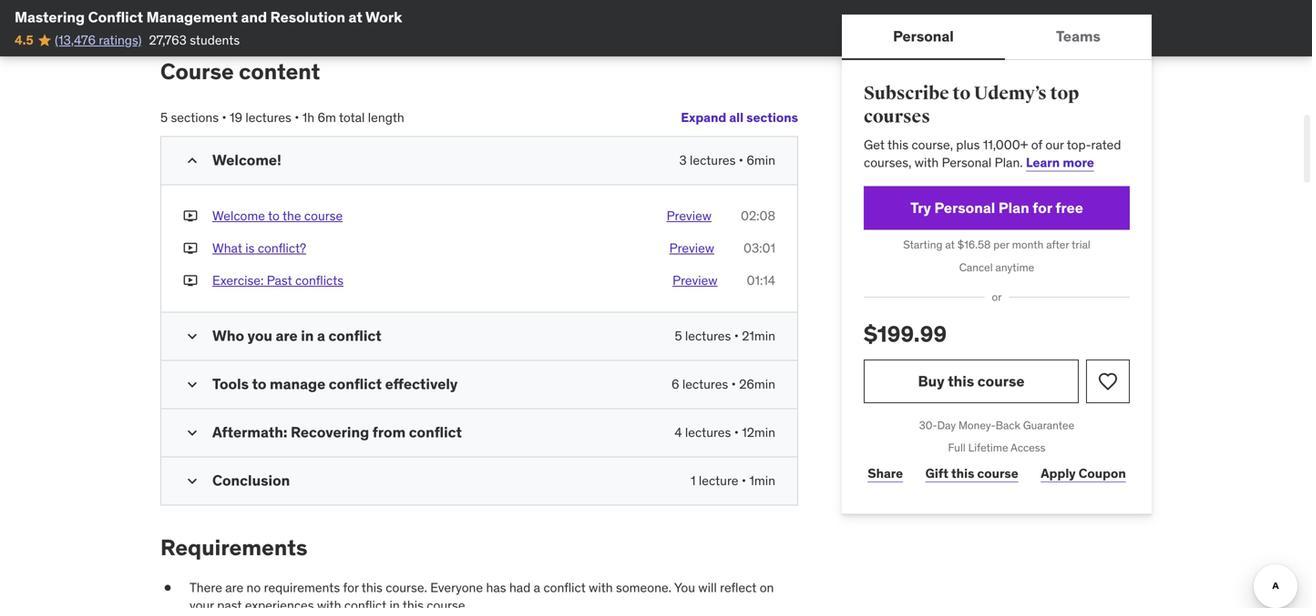 Task type: describe. For each thing, give the bounding box(es) containing it.
• for who you are in a conflict
[[734, 328, 739, 344]]

preview for 01:14
[[673, 273, 718, 289]]

experiences
[[245, 598, 314, 609]]

this for get
[[888, 137, 909, 153]]

plan
[[999, 199, 1030, 217]]

personal inside button
[[893, 27, 954, 45]]

lectures for who you are in a conflict
[[685, 328, 731, 344]]

to for manage
[[252, 375, 267, 393]]

requirements
[[160, 534, 308, 562]]

our
[[1046, 137, 1064, 153]]

• for conclusion
[[742, 473, 746, 489]]

free
[[1056, 199, 1084, 217]]

what is conflict? button
[[212, 240, 306, 258]]

welcome to the course button
[[212, 207, 343, 225]]

4 lectures • 12min
[[675, 424, 776, 441]]

plus
[[956, 137, 980, 153]]

to for the
[[268, 208, 280, 224]]

0 vertical spatial in
[[301, 327, 314, 345]]

conflicts
[[295, 273, 344, 289]]

will
[[698, 580, 717, 597]]

11,000+
[[983, 137, 1028, 153]]

• for aftermath: recovering from conflict
[[734, 424, 739, 441]]

past
[[217, 598, 242, 609]]

share
[[868, 466, 903, 482]]

exercise: past conflicts
[[212, 273, 344, 289]]

4.5
[[15, 32, 34, 48]]

courses
[[864, 106, 930, 128]]

all
[[729, 109, 744, 126]]

get
[[864, 137, 885, 153]]

are inside there are no requirements for this course. everyone has had a conflict with someone. you will reflect on your past experiences with conflict in this course.
[[225, 580, 243, 597]]

course for gift this course
[[977, 466, 1019, 482]]

a inside there are no requirements for this course. everyone has had a conflict with someone. you will reflect on your past experiences with conflict in this course.
[[534, 580, 540, 597]]

0 vertical spatial xsmall image
[[183, 207, 198, 225]]

lectures for aftermath: recovering from conflict
[[685, 424, 731, 441]]

buy
[[918, 372, 945, 391]]

there are no requirements for this course. everyone has had a conflict with someone. you will reflect on your past experiences with conflict in this course.
[[190, 580, 774, 609]]

tools
[[212, 375, 249, 393]]

coupon
[[1079, 466, 1126, 482]]

6min
[[747, 152, 776, 169]]

who you are in a conflict
[[212, 327, 382, 345]]

work
[[365, 8, 402, 26]]

• for tools to manage conflict effectively
[[731, 376, 736, 393]]

aftermath: recovering from conflict
[[212, 423, 462, 442]]

small image for who
[[183, 327, 201, 346]]

exercise: past conflicts button
[[212, 272, 344, 290]]

conflict right had at the left
[[544, 580, 586, 597]]

per
[[994, 238, 1010, 252]]

nasdaq image
[[176, 0, 281, 22]]

0 horizontal spatial with
[[317, 598, 341, 609]]

lecture
[[699, 473, 739, 489]]

content
[[239, 58, 320, 85]]

starting at $16.58 per month after trial cancel anytime
[[903, 238, 1091, 275]]

at inside starting at $16.58 per month after trial cancel anytime
[[945, 238, 955, 252]]

27,763 students
[[149, 32, 240, 48]]

learn more
[[1026, 154, 1094, 171]]

trial
[[1072, 238, 1091, 252]]

• for welcome!
[[739, 152, 744, 169]]

lectures right 19 at the left top
[[246, 110, 291, 126]]

udemy's
[[974, 82, 1047, 105]]

top-
[[1067, 137, 1091, 153]]

subscribe to udemy's top courses
[[864, 82, 1079, 128]]

management
[[146, 8, 238, 26]]

past
[[267, 273, 292, 289]]

0 vertical spatial for
[[1033, 199, 1052, 217]]

12min
[[742, 424, 776, 441]]

preview for 02:08
[[667, 208, 712, 224]]

conflict?
[[258, 240, 306, 257]]

conflict right experiences
[[344, 598, 387, 609]]

in inside there are no requirements for this course. everyone has had a conflict with someone. you will reflect on your past experiences with conflict in this course.
[[390, 598, 400, 609]]

conclusion
[[212, 471, 290, 490]]

wishlist image
[[1097, 371, 1119, 393]]

requirements
[[264, 580, 340, 597]]

learn more link
[[1026, 154, 1094, 171]]

lectures for tools to manage conflict effectively
[[682, 376, 728, 393]]

apply
[[1041, 466, 1076, 482]]

of
[[1031, 137, 1043, 153]]

3
[[679, 152, 687, 169]]

volkswagen image
[[329, 0, 369, 22]]

effectively
[[385, 375, 458, 393]]

students
[[190, 32, 240, 48]]

course,
[[912, 137, 953, 153]]

no
[[247, 580, 261, 597]]

this for buy
[[948, 372, 974, 391]]

2 vertical spatial personal
[[935, 199, 995, 217]]

welcome to the course
[[212, 208, 343, 224]]

full
[[948, 441, 966, 455]]

6
[[672, 376, 679, 393]]

6 lectures • 26min
[[672, 376, 776, 393]]

conflict right from
[[409, 423, 462, 442]]

0 vertical spatial at
[[349, 8, 363, 26]]

try
[[910, 199, 931, 217]]

teams
[[1056, 27, 1101, 45]]

on
[[760, 580, 774, 597]]

to for udemy's
[[953, 82, 971, 105]]

month
[[1012, 238, 1044, 252]]

02:08
[[741, 208, 776, 224]]

for inside there are no requirements for this course. everyone has had a conflict with someone. you will reflect on your past experiences with conflict in this course.
[[343, 580, 359, 597]]

anytime
[[996, 260, 1035, 275]]

course for buy this course
[[978, 372, 1025, 391]]

21min
[[742, 328, 776, 344]]

aftermath:
[[212, 423, 287, 442]]

teams button
[[1005, 15, 1152, 58]]

$199.99
[[864, 321, 947, 348]]

get this course, plus 11,000+ of our top-rated courses, with personal plan.
[[864, 137, 1121, 171]]

who
[[212, 327, 244, 345]]

tools to manage conflict effectively
[[212, 375, 458, 393]]

access
[[1011, 441, 1046, 455]]

starting
[[903, 238, 943, 252]]

small image for welcome!
[[183, 152, 201, 170]]

try personal plan for free link
[[864, 186, 1130, 230]]



Task type: vqa. For each thing, say whether or not it's contained in the screenshot.
this in Get This Course, Plus 11,000+ Of Our Top-Rated Courses, With Personal Plan.
yes



Task type: locate. For each thing, give the bounding box(es) containing it.
lectures for welcome!
[[690, 152, 736, 169]]

rated
[[1091, 137, 1121, 153]]

0 vertical spatial to
[[953, 82, 971, 105]]

xsmall image left what
[[183, 240, 198, 258]]

preview
[[667, 208, 712, 224], [669, 240, 714, 257], [673, 273, 718, 289]]

0 vertical spatial course.
[[386, 580, 427, 597]]

small image
[[183, 152, 201, 170], [183, 424, 201, 442]]

to inside button
[[268, 208, 280, 224]]

personal up subscribe
[[893, 27, 954, 45]]

2 horizontal spatial to
[[953, 82, 971, 105]]

xsmall image
[[183, 207, 198, 225], [160, 580, 175, 598]]

small image left tools
[[183, 376, 201, 394]]

2 vertical spatial to
[[252, 375, 267, 393]]

1 xsmall image from the top
[[183, 240, 198, 258]]

to left udemy's
[[953, 82, 971, 105]]

27,763
[[149, 32, 187, 48]]

learn
[[1026, 154, 1060, 171]]

• left 12min
[[734, 424, 739, 441]]

0 vertical spatial small image
[[183, 152, 201, 170]]

1 vertical spatial in
[[390, 598, 400, 609]]

0 vertical spatial a
[[317, 327, 325, 345]]

with left someone.
[[589, 580, 613, 597]]

is
[[245, 240, 255, 257]]

0 vertical spatial xsmall image
[[183, 240, 198, 258]]

tab list containing personal
[[842, 15, 1152, 60]]

1
[[691, 473, 696, 489]]

1 horizontal spatial sections
[[747, 109, 798, 126]]

conflict up aftermath: recovering from conflict
[[329, 375, 382, 393]]

mastering
[[15, 8, 85, 26]]

xsmall image for what is conflict?
[[183, 240, 198, 258]]

to left the the
[[268, 208, 280, 224]]

3 lectures • 6min
[[679, 152, 776, 169]]

01:14
[[747, 273, 776, 289]]

small image left welcome!
[[183, 152, 201, 170]]

• left 26min
[[731, 376, 736, 393]]

$16.58
[[958, 238, 991, 252]]

2 vertical spatial with
[[317, 598, 341, 609]]

xsmall image left exercise:
[[183, 272, 198, 290]]

lectures left 21min
[[685, 328, 731, 344]]

buy this course button
[[864, 360, 1079, 404]]

you
[[674, 580, 695, 597]]

small image for aftermath: recovering from conflict
[[183, 424, 201, 442]]

exercise:
[[212, 273, 264, 289]]

0 horizontal spatial at
[[349, 8, 363, 26]]

gift this course
[[926, 466, 1019, 482]]

1 small image from the top
[[183, 327, 201, 346]]

small image
[[183, 327, 201, 346], [183, 376, 201, 394], [183, 472, 201, 491]]

the
[[282, 208, 301, 224]]

expand all sections
[[681, 109, 798, 126]]

3 small image from the top
[[183, 472, 201, 491]]

with down course,
[[915, 154, 939, 171]]

personal down plus
[[942, 154, 992, 171]]

course right the the
[[304, 208, 343, 224]]

welcome!
[[212, 151, 282, 170]]

this for gift
[[951, 466, 975, 482]]

preview left 03:01
[[669, 240, 714, 257]]

welcome
[[212, 208, 265, 224]]

mastering conflict management and resolution at work
[[15, 8, 402, 26]]

4
[[675, 424, 682, 441]]

30-day money-back guarantee full lifetime access
[[919, 419, 1075, 455]]

0 vertical spatial are
[[276, 327, 298, 345]]

plan.
[[995, 154, 1023, 171]]

1 vertical spatial small image
[[183, 376, 201, 394]]

30-
[[919, 419, 937, 433]]

2 vertical spatial small image
[[183, 472, 201, 491]]

sections inside dropdown button
[[747, 109, 798, 126]]

(13,476
[[55, 32, 96, 48]]

sections
[[747, 109, 798, 126], [171, 110, 219, 126]]

or
[[992, 290, 1002, 304]]

0 horizontal spatial in
[[301, 327, 314, 345]]

1min
[[749, 473, 776, 489]]

for right requirements
[[343, 580, 359, 597]]

0 vertical spatial personal
[[893, 27, 954, 45]]

xsmall image for exercise: past conflicts
[[183, 272, 198, 290]]

5 down course
[[160, 110, 168, 126]]

1 vertical spatial 5
[[675, 328, 682, 344]]

5 up 6
[[675, 328, 682, 344]]

(13,476 ratings)
[[55, 32, 142, 48]]

a right had at the left
[[534, 580, 540, 597]]

small image left who
[[183, 327, 201, 346]]

5 for 5 sections • 19 lectures • 1h 6m total length
[[160, 110, 168, 126]]

small image for tools
[[183, 376, 201, 394]]

•
[[222, 110, 227, 126], [295, 110, 299, 126], [739, 152, 744, 169], [734, 328, 739, 344], [731, 376, 736, 393], [734, 424, 739, 441], [742, 473, 746, 489]]

preview down 3 at top
[[667, 208, 712, 224]]

1 vertical spatial are
[[225, 580, 243, 597]]

xsmall image left welcome
[[183, 207, 198, 225]]

1 vertical spatial at
[[945, 238, 955, 252]]

preview for 03:01
[[669, 240, 714, 257]]

0 horizontal spatial for
[[343, 580, 359, 597]]

for left free
[[1033, 199, 1052, 217]]

apply coupon
[[1041, 466, 1126, 482]]

had
[[509, 580, 531, 597]]

to right tools
[[252, 375, 267, 393]]

try personal plan for free
[[910, 199, 1084, 217]]

subscribe
[[864, 82, 949, 105]]

for
[[1033, 199, 1052, 217], [343, 580, 359, 597]]

lectures
[[246, 110, 291, 126], [690, 152, 736, 169], [685, 328, 731, 344], [682, 376, 728, 393], [685, 424, 731, 441]]

1 vertical spatial a
[[534, 580, 540, 597]]

• left 1min
[[742, 473, 746, 489]]

0 horizontal spatial are
[[225, 580, 243, 597]]

• left 6min
[[739, 152, 744, 169]]

guarantee
[[1023, 419, 1075, 433]]

0 vertical spatial with
[[915, 154, 939, 171]]

1 horizontal spatial 5
[[675, 328, 682, 344]]

total
[[339, 110, 365, 126]]

are up past
[[225, 580, 243, 597]]

1 vertical spatial with
[[589, 580, 613, 597]]

conflict
[[88, 8, 143, 26]]

0 vertical spatial 5
[[160, 110, 168, 126]]

26min
[[739, 376, 776, 393]]

conflict
[[328, 327, 382, 345], [329, 375, 382, 393], [409, 423, 462, 442], [544, 580, 586, 597], [344, 598, 387, 609]]

share button
[[864, 456, 907, 493]]

0 horizontal spatial sections
[[171, 110, 219, 126]]

more
[[1063, 154, 1094, 171]]

tab list
[[842, 15, 1152, 60]]

1 sections from the left
[[747, 109, 798, 126]]

sections right all
[[747, 109, 798, 126]]

lectures right 3 at top
[[690, 152, 736, 169]]

0 horizontal spatial a
[[317, 327, 325, 345]]

1 lecture • 1min
[[691, 473, 776, 489]]

this inside get this course, plus 11,000+ of our top-rated courses, with personal plan.
[[888, 137, 909, 153]]

course
[[304, 208, 343, 224], [978, 372, 1025, 391], [977, 466, 1019, 482]]

back
[[996, 419, 1021, 433]]

2 vertical spatial preview
[[673, 273, 718, 289]]

at left work
[[349, 8, 363, 26]]

someone.
[[616, 580, 672, 597]]

with down requirements
[[317, 598, 341, 609]]

course.
[[386, 580, 427, 597], [427, 598, 468, 609]]

lectures right 6
[[682, 376, 728, 393]]

course. down everyone
[[427, 598, 468, 609]]

5 sections • 19 lectures • 1h 6m total length
[[160, 110, 404, 126]]

course content
[[160, 58, 320, 85]]

2 sections from the left
[[171, 110, 219, 126]]

2 vertical spatial course
[[977, 466, 1019, 482]]

1 vertical spatial preview
[[669, 240, 714, 257]]

preview up 5 lectures • 21min
[[673, 273, 718, 289]]

• left 19 at the left top
[[222, 110, 227, 126]]

0 vertical spatial preview
[[667, 208, 712, 224]]

to
[[953, 82, 971, 105], [268, 208, 280, 224], [252, 375, 267, 393]]

0 horizontal spatial 5
[[160, 110, 168, 126]]

2 small image from the top
[[183, 424, 201, 442]]

1 vertical spatial course.
[[427, 598, 468, 609]]

manage
[[270, 375, 326, 393]]

are right you
[[276, 327, 298, 345]]

1 small image from the top
[[183, 152, 201, 170]]

resolution
[[270, 8, 345, 26]]

personal
[[893, 27, 954, 45], [942, 154, 992, 171], [935, 199, 995, 217]]

top
[[1050, 82, 1079, 105]]

and
[[241, 8, 267, 26]]

1 vertical spatial to
[[268, 208, 280, 224]]

to inside subscribe to udemy's top courses
[[953, 82, 971, 105]]

1 horizontal spatial for
[[1033, 199, 1052, 217]]

19
[[230, 110, 242, 126]]

in
[[301, 327, 314, 345], [390, 598, 400, 609]]

lectures right 4
[[685, 424, 731, 441]]

1 horizontal spatial to
[[268, 208, 280, 224]]

a up tools to manage conflict effectively
[[317, 327, 325, 345]]

1 horizontal spatial a
[[534, 580, 540, 597]]

at left the $16.58
[[945, 238, 955, 252]]

at
[[349, 8, 363, 26], [945, 238, 955, 252]]

small image left the conclusion at the left bottom of the page
[[183, 472, 201, 491]]

has
[[486, 580, 506, 597]]

1 vertical spatial small image
[[183, 424, 201, 442]]

0 horizontal spatial to
[[252, 375, 267, 393]]

personal up the $16.58
[[935, 199, 995, 217]]

1 horizontal spatial in
[[390, 598, 400, 609]]

• left 1h 6m
[[295, 110, 299, 126]]

conflict up tools to manage conflict effectively
[[328, 327, 382, 345]]

buy this course
[[918, 372, 1025, 391]]

personal button
[[842, 15, 1005, 58]]

expand
[[681, 109, 727, 126]]

small image left aftermath:
[[183, 424, 201, 442]]

2 small image from the top
[[183, 376, 201, 394]]

xsmall image left there
[[160, 580, 175, 598]]

1 vertical spatial personal
[[942, 154, 992, 171]]

this inside button
[[948, 372, 974, 391]]

money-
[[959, 419, 996, 433]]

2 horizontal spatial with
[[915, 154, 939, 171]]

your
[[190, 598, 214, 609]]

2 xsmall image from the top
[[183, 272, 198, 290]]

course up back
[[978, 372, 1025, 391]]

sections left 19 at the left top
[[171, 110, 219, 126]]

5 for 5 lectures • 21min
[[675, 328, 682, 344]]

1 horizontal spatial with
[[589, 580, 613, 597]]

1 vertical spatial xsmall image
[[160, 580, 175, 598]]

day
[[937, 419, 956, 433]]

course. left everyone
[[386, 580, 427, 597]]

0 vertical spatial small image
[[183, 327, 201, 346]]

0 horizontal spatial xsmall image
[[160, 580, 175, 598]]

0 vertical spatial course
[[304, 208, 343, 224]]

• left 21min
[[734, 328, 739, 344]]

with inside get this course, plus 11,000+ of our top-rated courses, with personal plan.
[[915, 154, 939, 171]]

1 vertical spatial xsmall image
[[183, 272, 198, 290]]

1 vertical spatial course
[[978, 372, 1025, 391]]

personal inside get this course, plus 11,000+ of our top-rated courses, with personal plan.
[[942, 154, 992, 171]]

course down "lifetime"
[[977, 466, 1019, 482]]

1 horizontal spatial are
[[276, 327, 298, 345]]

xsmall image
[[183, 240, 198, 258], [183, 272, 198, 290]]

from
[[372, 423, 406, 442]]

1 horizontal spatial at
[[945, 238, 955, 252]]

1 vertical spatial for
[[343, 580, 359, 597]]

1 horizontal spatial xsmall image
[[183, 207, 198, 225]]



